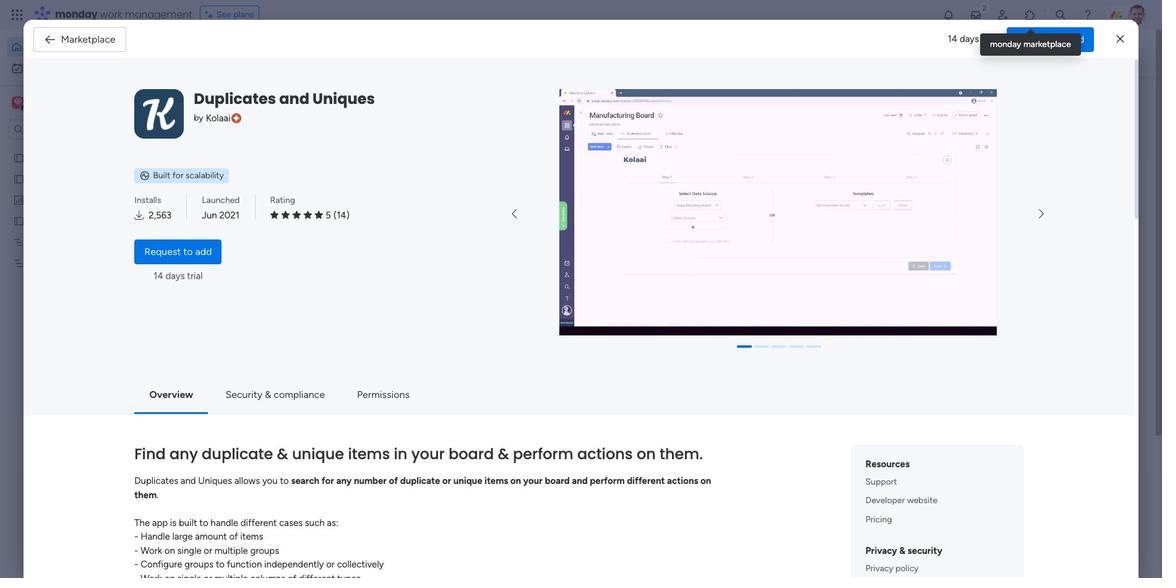 Task type: vqa. For each thing, say whether or not it's contained in the screenshot.
"update feed" image
yes



Task type: describe. For each thing, give the bounding box(es) containing it.
invite members image
[[997, 9, 1010, 21]]

2 image
[[979, 1, 991, 15]]

2 star image from the left
[[304, 211, 312, 220]]

2 check circle image from the top
[[940, 132, 948, 141]]

update feed image
[[970, 9, 982, 21]]

public dashboard image
[[13, 194, 25, 206]]

monday marketplace image
[[1025, 9, 1037, 21]]

close recently visited image
[[228, 101, 243, 116]]

public dashboard image
[[681, 226, 695, 240]]

v2 bolt switch image
[[1028, 46, 1035, 60]]

help center element
[[921, 511, 1107, 560]]

0 horizontal spatial terry turtle image
[[258, 554, 282, 578]]

2 element
[[353, 466, 368, 481]]

help image
[[1082, 9, 1095, 21]]

search everything image
[[1055, 9, 1067, 21]]

workspace selection element
[[12, 95, 103, 111]]

1 circle o image from the top
[[940, 148, 948, 157]]

terry turtle image
[[258, 509, 282, 534]]

1 horizontal spatial terry turtle image
[[1128, 5, 1148, 25]]

1 vertical spatial option
[[0, 146, 158, 149]]

1 vertical spatial public board image
[[244, 378, 258, 391]]

marketplace arrow right image
[[1039, 209, 1044, 219]]

marketplace arrow left image
[[512, 209, 517, 219]]

dapulse x slim image
[[1117, 32, 1125, 47]]

see plans image
[[205, 8, 216, 22]]

1 check circle image from the top
[[940, 116, 948, 126]]



Task type: locate. For each thing, give the bounding box(es) containing it.
circle o image up circle o image at the top of page
[[940, 148, 948, 157]]

public board image
[[13, 152, 25, 163], [244, 378, 258, 391]]

0 vertical spatial check circle image
[[940, 116, 948, 126]]

2 horizontal spatial star image
[[315, 211, 323, 220]]

option
[[7, 37, 150, 57], [0, 146, 158, 149]]

3 star image from the left
[[315, 211, 323, 220]]

templates image image
[[932, 249, 1096, 334]]

notifications image
[[943, 9, 955, 21]]

star image
[[270, 211, 279, 220], [304, 211, 312, 220], [315, 211, 323, 220]]

1 vertical spatial terry turtle image
[[258, 554, 282, 578]]

check circle image
[[940, 116, 948, 126], [940, 132, 948, 141]]

1 vertical spatial check circle image
[[940, 132, 948, 141]]

quick search results list box
[[228, 116, 891, 432]]

0 vertical spatial public board image
[[13, 173, 25, 184]]

1 horizontal spatial star image
[[292, 211, 301, 220]]

0 horizontal spatial public board image
[[13, 152, 25, 163]]

public board image up public dashboard icon
[[13, 173, 25, 184]]

0 horizontal spatial star image
[[270, 211, 279, 220]]

1 star image from the left
[[281, 211, 290, 220]]

circle o image
[[940, 148, 948, 157], [940, 179, 948, 189]]

1 public board image from the top
[[13, 173, 25, 184]]

v2 user feedback image
[[931, 46, 941, 60]]

2 circle o image from the top
[[940, 179, 948, 189]]

public board image up public dashboard icon
[[13, 152, 25, 163]]

close update feed (inbox) image
[[228, 466, 243, 481]]

2 public board image from the top
[[13, 215, 25, 227]]

0 vertical spatial circle o image
[[940, 148, 948, 157]]

public board image up component icon
[[244, 378, 258, 391]]

1 star image from the left
[[270, 211, 279, 220]]

circle o image
[[940, 164, 948, 173]]

public board image down public dashboard icon
[[13, 215, 25, 227]]

public board image
[[13, 173, 25, 184], [13, 215, 25, 227]]

workspace image
[[14, 96, 22, 110]]

circle o image down circle o image at the top of page
[[940, 179, 948, 189]]

0 horizontal spatial star image
[[281, 211, 290, 220]]

terry turtle image
[[1128, 5, 1148, 25], [258, 554, 282, 578]]

list box
[[0, 145, 158, 440]]

component image
[[244, 397, 255, 408]]

v2 download image
[[134, 209, 144, 223]]

option up workspace selection element
[[7, 37, 150, 57]]

terry turtle image down terry turtle image
[[258, 554, 282, 578]]

0 vertical spatial public board image
[[13, 152, 25, 163]]

star image
[[281, 211, 290, 220], [292, 211, 301, 220]]

terry turtle image right help image
[[1128, 5, 1148, 25]]

option down workspace selection element
[[0, 146, 158, 149]]

1 vertical spatial circle o image
[[940, 179, 948, 189]]

built for scalability element
[[134, 168, 229, 183]]

workspace image
[[12, 96, 24, 110]]

2 star image from the left
[[292, 211, 301, 220]]

select product image
[[11, 9, 24, 21]]

1 horizontal spatial star image
[[304, 211, 312, 220]]

1 horizontal spatial public board image
[[244, 378, 258, 391]]

app logo image
[[134, 89, 184, 139]]

1 vertical spatial public board image
[[13, 215, 25, 227]]

0 vertical spatial terry turtle image
[[1128, 5, 1148, 25]]

0 vertical spatial option
[[7, 37, 150, 57]]



